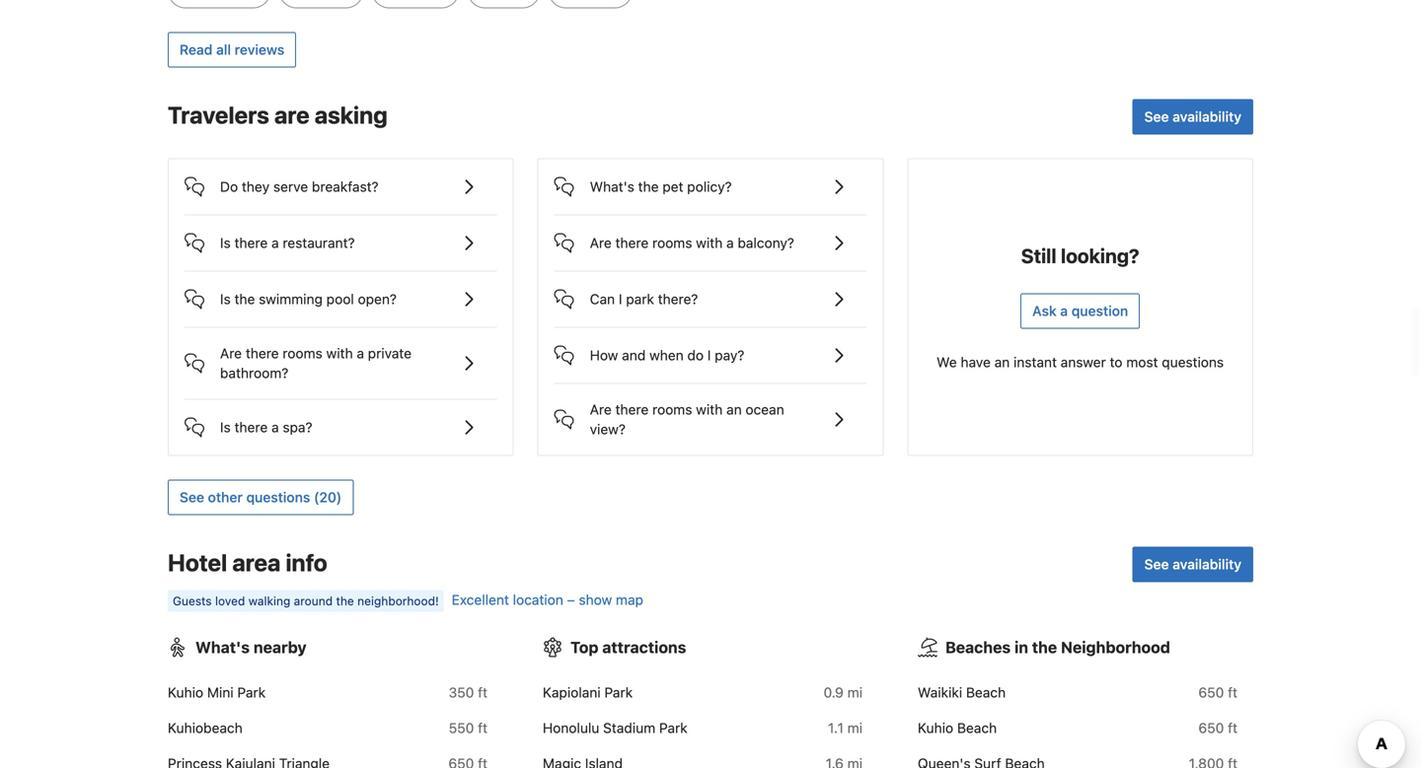 Task type: vqa. For each thing, say whether or not it's contained in the screenshot.
Are There Rooms With An Ocean View?
yes



Task type: describe. For each thing, give the bounding box(es) containing it.
spa?
[[283, 419, 312, 436]]

balcony?
[[738, 235, 794, 251]]

do they serve breakfast? button
[[185, 159, 497, 199]]

is for is the swimming pool open?
[[220, 291, 231, 307]]

are there rooms with a private bathroom?
[[220, 345, 412, 381]]

1.1
[[828, 720, 844, 737]]

see other questions (20)
[[180, 489, 342, 506]]

a right ask at right
[[1060, 303, 1068, 319]]

kapiolani park
[[543, 685, 633, 701]]

view?
[[590, 421, 626, 438]]

ft for kuhiobeach
[[478, 720, 488, 737]]

all
[[216, 41, 231, 58]]

walking
[[248, 595, 290, 608]]

what's the pet policy?
[[590, 179, 732, 195]]

waikiki beach
[[918, 685, 1006, 701]]

mi for 1.1 mi
[[848, 720, 863, 737]]

the right in
[[1032, 639, 1057, 657]]

the left swimming
[[234, 291, 255, 307]]

info
[[286, 549, 327, 577]]

do
[[220, 179, 238, 195]]

the right around
[[336, 595, 354, 608]]

beaches
[[946, 639, 1011, 657]]

are for are there rooms with a private bathroom?
[[220, 345, 242, 362]]

beach for waikiki beach
[[966, 685, 1006, 701]]

see other questions (20) button
[[168, 480, 354, 516]]

how
[[590, 347, 618, 364]]

reviews
[[235, 41, 284, 58]]

hotel
[[168, 549, 227, 577]]

area
[[232, 549, 281, 577]]

looking?
[[1061, 244, 1140, 267]]

beach for kuhio beach
[[957, 720, 997, 737]]

is there a spa? button
[[185, 400, 497, 440]]

they
[[242, 179, 270, 195]]

kuhiobeach
[[168, 720, 243, 737]]

550 ft
[[449, 720, 488, 737]]

and
[[622, 347, 646, 364]]

have
[[961, 354, 991, 371]]

650 for kuhio beach
[[1199, 720, 1224, 737]]

rooms for ocean
[[652, 402, 692, 418]]

instant
[[1014, 354, 1057, 371]]

park
[[626, 291, 654, 307]]

map
[[616, 592, 644, 608]]

waikiki
[[918, 685, 963, 701]]

are for are there rooms with a balcony?
[[590, 235, 612, 251]]

can i park there? button
[[554, 272, 867, 311]]

is for is there a restaurant?
[[220, 235, 231, 251]]

read
[[180, 41, 213, 58]]

we have an instant answer to most questions
[[937, 354, 1224, 371]]

550
[[449, 720, 474, 737]]

are there rooms with an ocean view?
[[590, 402, 784, 438]]

location
[[513, 592, 563, 608]]

is there a restaurant?
[[220, 235, 355, 251]]

are
[[274, 101, 310, 129]]

read all reviews
[[180, 41, 284, 58]]

are there rooms with a balcony? button
[[554, 216, 867, 255]]

a left balcony?
[[727, 235, 734, 251]]

are for are there rooms with an ocean view?
[[590, 402, 612, 418]]

do they serve breakfast?
[[220, 179, 379, 195]]

pet
[[663, 179, 684, 195]]

other
[[208, 489, 243, 506]]

top attractions
[[571, 639, 686, 657]]

there for are there rooms with a private bathroom?
[[246, 345, 279, 362]]

the left pet on the top left of page
[[638, 179, 659, 195]]

(20)
[[314, 489, 342, 506]]

top
[[571, 639, 599, 657]]

1 horizontal spatial an
[[995, 354, 1010, 371]]

mi for 0.9 mi
[[848, 685, 863, 701]]

when
[[650, 347, 684, 364]]

ask
[[1033, 303, 1057, 319]]

0.9
[[824, 685, 844, 701]]

is the swimming pool open?
[[220, 291, 397, 307]]

answer
[[1061, 354, 1106, 371]]

with for ocean
[[696, 402, 723, 418]]

with for private
[[326, 345, 353, 362]]

650 ft for kuhio beach
[[1199, 720, 1238, 737]]

beaches in the neighborhood
[[946, 639, 1171, 657]]

hotel area info
[[168, 549, 327, 577]]

loved
[[215, 595, 245, 608]]

travelers
[[168, 101, 269, 129]]

what's the pet policy? button
[[554, 159, 867, 199]]

question
[[1072, 303, 1128, 319]]

650 for waikiki beach
[[1199, 685, 1224, 701]]

with for balcony?
[[696, 235, 723, 251]]

is there a spa?
[[220, 419, 312, 436]]

show
[[579, 592, 612, 608]]

kuhio for kuhio mini park
[[168, 685, 203, 701]]

excellent location – show map link
[[452, 592, 644, 608]]

650 ft for waikiki beach
[[1199, 685, 1238, 701]]

neighborhood!
[[357, 595, 439, 608]]

park for mini
[[237, 685, 266, 701]]



Task type: locate. For each thing, give the bounding box(es) containing it.
there up bathroom?
[[246, 345, 279, 362]]

a left private
[[357, 345, 364, 362]]

1 vertical spatial see availability button
[[1133, 547, 1254, 583]]

still looking?
[[1021, 244, 1140, 267]]

are there rooms with a private bathroom? button
[[185, 328, 497, 383]]

park right mini
[[237, 685, 266, 701]]

0 vertical spatial see availability button
[[1133, 99, 1254, 135]]

a inside are there rooms with a private bathroom?
[[357, 345, 364, 362]]

mini
[[207, 685, 234, 701]]

questions right most
[[1162, 354, 1224, 371]]

read all reviews button
[[168, 32, 296, 67]]

1 vertical spatial are
[[220, 345, 242, 362]]

1 vertical spatial kuhio
[[918, 720, 954, 737]]

mi right 1.1
[[848, 720, 863, 737]]

1 see availability from the top
[[1145, 108, 1242, 125]]

guests loved walking around the neighborhood!
[[173, 595, 439, 608]]

rooms inside are there rooms with an ocean view?
[[652, 402, 692, 418]]

serve
[[273, 179, 308, 195]]

stadium
[[603, 720, 656, 737]]

how and when do i pay?
[[590, 347, 745, 364]]

with
[[696, 235, 723, 251], [326, 345, 353, 362], [696, 402, 723, 418]]

0 vertical spatial what's
[[590, 179, 635, 195]]

rooms for balcony?
[[652, 235, 692, 251]]

are
[[590, 235, 612, 251], [220, 345, 242, 362], [590, 402, 612, 418]]

availability
[[1173, 108, 1242, 125], [1173, 557, 1242, 573]]

are up can
[[590, 235, 612, 251]]

policy?
[[687, 179, 732, 195]]

kuhio
[[168, 685, 203, 701], [918, 720, 954, 737]]

350 ft
[[449, 685, 488, 701]]

a left spa?
[[271, 419, 279, 436]]

there down the they
[[234, 235, 268, 251]]

to
[[1110, 354, 1123, 371]]

kuhio for kuhio beach
[[918, 720, 954, 737]]

1 vertical spatial what's
[[195, 639, 250, 657]]

0 vertical spatial with
[[696, 235, 723, 251]]

2 vertical spatial rooms
[[652, 402, 692, 418]]

0 vertical spatial i
[[619, 291, 622, 307]]

0 vertical spatial an
[[995, 354, 1010, 371]]

see inside button
[[180, 489, 204, 506]]

i inside button
[[708, 347, 711, 364]]

pool
[[326, 291, 354, 307]]

1 vertical spatial mi
[[848, 720, 863, 737]]

kapiolani
[[543, 685, 601, 701]]

rooms up bathroom?
[[283, 345, 323, 362]]

2 see availability from the top
[[1145, 557, 1242, 573]]

1 see availability button from the top
[[1133, 99, 1254, 135]]

2 vertical spatial see
[[1145, 557, 1169, 573]]

there?
[[658, 291, 698, 307]]

1 horizontal spatial park
[[604, 685, 633, 701]]

the
[[638, 179, 659, 195], [234, 291, 255, 307], [336, 595, 354, 608], [1032, 639, 1057, 657]]

2 is from the top
[[220, 291, 231, 307]]

there for is there a spa?
[[234, 419, 268, 436]]

0 vertical spatial 650
[[1199, 685, 1224, 701]]

what's for what's nearby
[[195, 639, 250, 657]]

rooms
[[652, 235, 692, 251], [283, 345, 323, 362], [652, 402, 692, 418]]

1 vertical spatial 650
[[1199, 720, 1224, 737]]

rooms for private
[[283, 345, 323, 362]]

is the swimming pool open? button
[[185, 272, 497, 311]]

swimming
[[259, 291, 323, 307]]

rooms inside are there rooms with a private bathroom?
[[283, 345, 323, 362]]

availability for travelers are asking
[[1173, 108, 1242, 125]]

1 availability from the top
[[1173, 108, 1242, 125]]

0 horizontal spatial kuhio
[[168, 685, 203, 701]]

beach down the waikiki beach
[[957, 720, 997, 737]]

are inside button
[[590, 235, 612, 251]]

what's up mini
[[195, 639, 250, 657]]

1 vertical spatial is
[[220, 291, 231, 307]]

honolulu stadium park
[[543, 720, 688, 737]]

2 vertical spatial is
[[220, 419, 231, 436]]

0 vertical spatial is
[[220, 235, 231, 251]]

there for are there rooms with a balcony?
[[615, 235, 649, 251]]

ask a question
[[1033, 303, 1128, 319]]

rooms down how and when do i pay?
[[652, 402, 692, 418]]

rooms inside are there rooms with a balcony? button
[[652, 235, 692, 251]]

restaurant?
[[283, 235, 355, 251]]

pay?
[[715, 347, 745, 364]]

0 vertical spatial mi
[[848, 685, 863, 701]]

see for travelers are asking
[[1145, 108, 1169, 125]]

i right do
[[708, 347, 711, 364]]

2 vertical spatial with
[[696, 402, 723, 418]]

are up view?
[[590, 402, 612, 418]]

1 vertical spatial beach
[[957, 720, 997, 737]]

0 horizontal spatial park
[[237, 685, 266, 701]]

1 vertical spatial availability
[[1173, 557, 1242, 573]]

2 mi from the top
[[848, 720, 863, 737]]

350
[[449, 685, 474, 701]]

an
[[995, 354, 1010, 371], [727, 402, 742, 418]]

2 horizontal spatial park
[[659, 720, 688, 737]]

there left spa?
[[234, 419, 268, 436]]

do
[[687, 347, 704, 364]]

ocean
[[746, 402, 784, 418]]

is left swimming
[[220, 291, 231, 307]]

are inside are there rooms with a private bathroom?
[[220, 345, 242, 362]]

still
[[1021, 244, 1057, 267]]

3 is from the top
[[220, 419, 231, 436]]

0.9 mi
[[824, 685, 863, 701]]

are up bathroom?
[[220, 345, 242, 362]]

beach
[[966, 685, 1006, 701], [957, 720, 997, 737]]

see availability button for hotel area info
[[1133, 547, 1254, 583]]

0 vertical spatial kuhio
[[168, 685, 203, 701]]

1 650 from the top
[[1199, 685, 1224, 701]]

1 vertical spatial i
[[708, 347, 711, 364]]

0 vertical spatial 650 ft
[[1199, 685, 1238, 701]]

2 650 ft from the top
[[1199, 720, 1238, 737]]

i right can
[[619, 291, 622, 307]]

questions
[[1162, 354, 1224, 371], [246, 489, 310, 506]]

ft for kuhio mini park
[[478, 685, 488, 701]]

there inside are there rooms with a private bathroom?
[[246, 345, 279, 362]]

around
[[294, 595, 333, 608]]

most
[[1127, 354, 1158, 371]]

1 horizontal spatial questions
[[1162, 354, 1224, 371]]

kuhio beach
[[918, 720, 997, 737]]

with inside are there rooms with an ocean view?
[[696, 402, 723, 418]]

see availability for asking
[[1145, 108, 1242, 125]]

0 vertical spatial questions
[[1162, 354, 1224, 371]]

see availability button
[[1133, 99, 1254, 135], [1133, 547, 1254, 583]]

travelers are asking
[[168, 101, 388, 129]]

with inside button
[[696, 235, 723, 251]]

availability for hotel area info
[[1173, 557, 1242, 573]]

excellent location – show map
[[452, 592, 644, 608]]

1 vertical spatial see availability
[[1145, 557, 1242, 573]]

are there rooms with an ocean view? button
[[554, 384, 867, 440]]

1 horizontal spatial kuhio
[[918, 720, 954, 737]]

see availability button for travelers are asking
[[1133, 99, 1254, 135]]

private
[[368, 345, 412, 362]]

asking
[[315, 101, 388, 129]]

questions left (20)
[[246, 489, 310, 506]]

0 vertical spatial beach
[[966, 685, 1006, 701]]

1 vertical spatial 650 ft
[[1199, 720, 1238, 737]]

0 vertical spatial see
[[1145, 108, 1169, 125]]

what's for what's the pet policy?
[[590, 179, 635, 195]]

2 650 from the top
[[1199, 720, 1224, 737]]

kuhio down waikiki
[[918, 720, 954, 737]]

a
[[271, 235, 279, 251], [727, 235, 734, 251], [1060, 303, 1068, 319], [357, 345, 364, 362], [271, 419, 279, 436]]

questions inside button
[[246, 489, 310, 506]]

1 vertical spatial with
[[326, 345, 353, 362]]

a left the restaurant?
[[271, 235, 279, 251]]

0 vertical spatial see availability
[[1145, 108, 1242, 125]]

is down bathroom?
[[220, 419, 231, 436]]

honolulu
[[543, 720, 599, 737]]

see for hotel area info
[[1145, 557, 1169, 573]]

2 vertical spatial are
[[590, 402, 612, 418]]

rooms down pet on the top left of page
[[652, 235, 692, 251]]

1 650 ft from the top
[[1199, 685, 1238, 701]]

what's inside button
[[590, 179, 635, 195]]

ask a question button
[[1021, 294, 1140, 329]]

mi right 0.9
[[848, 685, 863, 701]]

1 vertical spatial questions
[[246, 489, 310, 506]]

0 horizontal spatial what's
[[195, 639, 250, 657]]

see
[[1145, 108, 1169, 125], [180, 489, 204, 506], [1145, 557, 1169, 573]]

are inside are there rooms with an ocean view?
[[590, 402, 612, 418]]

with left ocean
[[696, 402, 723, 418]]

1 horizontal spatial what's
[[590, 179, 635, 195]]

an right have
[[995, 354, 1010, 371]]

2 see availability button from the top
[[1133, 547, 1254, 583]]

0 horizontal spatial an
[[727, 402, 742, 418]]

see availability for info
[[1145, 557, 1242, 573]]

we
[[937, 354, 957, 371]]

i inside "button"
[[619, 291, 622, 307]]

0 vertical spatial availability
[[1173, 108, 1242, 125]]

ft for waikiki beach
[[1228, 685, 1238, 701]]

what's
[[590, 179, 635, 195], [195, 639, 250, 657]]

1 vertical spatial rooms
[[283, 345, 323, 362]]

2 availability from the top
[[1173, 557, 1242, 573]]

there inside are there rooms with an ocean view?
[[615, 402, 649, 418]]

park for stadium
[[659, 720, 688, 737]]

is there a restaurant? button
[[185, 216, 497, 255]]

kuhio mini park
[[168, 685, 266, 701]]

there for is there a restaurant?
[[234, 235, 268, 251]]

what's left pet on the top left of page
[[590, 179, 635, 195]]

1 horizontal spatial i
[[708, 347, 711, 364]]

is for is there a spa?
[[220, 419, 231, 436]]

there up view?
[[615, 402, 649, 418]]

park up honolulu stadium park
[[604, 685, 633, 701]]

is down do
[[220, 235, 231, 251]]

1.1 mi
[[828, 720, 863, 737]]

excellent
[[452, 592, 509, 608]]

an left ocean
[[727, 402, 742, 418]]

how and when do i pay? button
[[554, 328, 867, 368]]

neighborhood
[[1061, 639, 1171, 657]]

breakfast?
[[312, 179, 379, 195]]

can i park there?
[[590, 291, 698, 307]]

with left private
[[326, 345, 353, 362]]

ft for kuhio beach
[[1228, 720, 1238, 737]]

1 vertical spatial see
[[180, 489, 204, 506]]

1 vertical spatial an
[[727, 402, 742, 418]]

0 vertical spatial rooms
[[652, 235, 692, 251]]

1 is from the top
[[220, 235, 231, 251]]

see availability
[[1145, 108, 1242, 125], [1145, 557, 1242, 573]]

there for are there rooms with an ocean view?
[[615, 402, 649, 418]]

kuhio left mini
[[168, 685, 203, 701]]

0 horizontal spatial questions
[[246, 489, 310, 506]]

with up can i park there? "button"
[[696, 235, 723, 251]]

beach up kuhio beach
[[966, 685, 1006, 701]]

there up park
[[615, 235, 649, 251]]

are there rooms with a balcony?
[[590, 235, 794, 251]]

1 mi from the top
[[848, 685, 863, 701]]

with inside are there rooms with a private bathroom?
[[326, 345, 353, 362]]

can
[[590, 291, 615, 307]]

in
[[1015, 639, 1029, 657]]

park right stadium
[[659, 720, 688, 737]]

0 vertical spatial are
[[590, 235, 612, 251]]

bathroom?
[[220, 365, 289, 381]]

an inside are there rooms with an ocean view?
[[727, 402, 742, 418]]

attractions
[[602, 639, 686, 657]]

0 horizontal spatial i
[[619, 291, 622, 307]]



